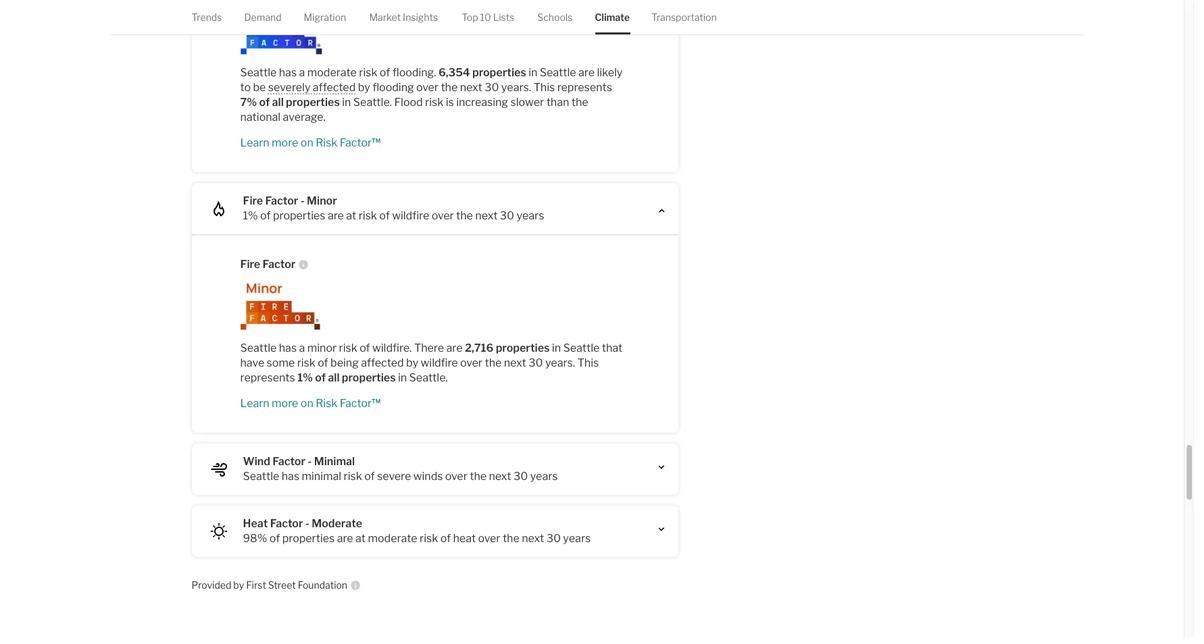 Task type: locate. For each thing, give the bounding box(es) containing it.
by left the first
[[233, 580, 244, 591]]

0 horizontal spatial all
[[272, 96, 284, 109]]

0 vertical spatial more
[[272, 136, 298, 149]]

1 vertical spatial moderate
[[368, 533, 418, 546]]

top 10 lists link
[[462, 0, 515, 35]]

of inside wind factor - minimal seattle has minimal risk of severe winds over the next 30 years
[[365, 470, 375, 483]]

years. inside severely affected by flooding over the next 30 years. this represents 7% of all properties in seattle . flood risk is increasing slower than
[[502, 81, 532, 94]]

0 vertical spatial by
[[358, 81, 370, 94]]

by inside severely affected by flooding over the next 30 years. this represents 7% of all properties in seattle . flood risk is increasing slower than
[[358, 81, 370, 94]]

foundation
[[298, 580, 348, 591]]

- up minimal
[[308, 456, 312, 468]]

by inside that have some risk of being affected by wildfire over the next 30 years. this represents
[[406, 357, 419, 370]]

by left flooding
[[358, 81, 370, 94]]

.
[[390, 96, 392, 109], [446, 372, 448, 385]]

2 learn more on risk factor™ link from the top
[[240, 397, 630, 412]]

climate link
[[595, 0, 630, 35]]

0 horizontal spatial 1%
[[243, 209, 258, 222]]

migration
[[304, 11, 346, 23]]

over inside that have some risk of being affected by wildfire over the next 30 years. this represents
[[461, 357, 483, 370]]

moderate
[[307, 66, 357, 79], [368, 533, 418, 546]]

on down the average.
[[301, 136, 314, 149]]

0 horizontal spatial years.
[[502, 81, 532, 94]]

- for moderate
[[306, 518, 310, 531]]

factor™
[[340, 136, 381, 149], [340, 397, 381, 410]]

in left flood
[[342, 96, 351, 109]]

properties up the average.
[[286, 96, 340, 109]]

factor for wind factor - minimal seattle has minimal risk of severe winds over the next 30 years
[[273, 456, 306, 468]]

. down flooding
[[390, 96, 392, 109]]

1 vertical spatial at
[[356, 533, 366, 546]]

by
[[358, 81, 370, 94], [406, 357, 419, 370], [233, 580, 244, 591]]

has
[[279, 66, 297, 79], [279, 342, 297, 355], [282, 470, 300, 483]]

fire factor
[[240, 258, 296, 271]]

0 vertical spatial years
[[517, 209, 545, 222]]

0 vertical spatial 1%
[[243, 209, 258, 222]]

in
[[529, 66, 538, 79], [342, 96, 351, 109], [552, 342, 561, 355], [398, 372, 407, 385]]

at inside heat factor - moderate 98% of properties are at moderate        risk of heat over the next 30 years
[[356, 533, 366, 546]]

1 vertical spatial -
[[308, 456, 312, 468]]

are down minor
[[328, 209, 344, 222]]

1% up 'fire factor'
[[243, 209, 258, 222]]

properties down minor
[[273, 209, 326, 222]]

on down 'minor'
[[301, 397, 314, 410]]

the national average.
[[240, 96, 589, 124]]

0 vertical spatial all
[[272, 96, 284, 109]]

provided
[[192, 580, 231, 591]]

likely
[[597, 66, 623, 79]]

represents down likely
[[558, 81, 613, 94]]

1 factor™ from the top
[[340, 136, 381, 149]]

moderate up severely
[[307, 66, 357, 79]]

1%
[[243, 209, 258, 222], [298, 372, 313, 385]]

0 vertical spatial at
[[346, 209, 357, 222]]

seattle left that
[[564, 342, 600, 355]]

be
[[253, 81, 266, 94]]

are down 'moderate'
[[337, 533, 353, 546]]

learn more on risk factor™ link down that have some risk of being affected by wildfire over the next 30 years. this represents
[[240, 397, 630, 412]]

over
[[417, 81, 439, 94], [432, 209, 454, 222], [461, 357, 483, 370], [445, 470, 468, 483], [478, 533, 501, 546]]

1 vertical spatial factor™
[[340, 397, 381, 410]]

wildfire.
[[373, 342, 412, 355]]

2 horizontal spatial by
[[406, 357, 419, 370]]

the inside heat factor - moderate 98% of properties are at moderate        risk of heat over the next 30 years
[[503, 533, 520, 546]]

fire
[[243, 195, 263, 207], [240, 258, 260, 271]]

at
[[346, 209, 357, 222], [356, 533, 366, 546]]

factor
[[265, 195, 298, 207], [263, 258, 296, 271], [273, 456, 306, 468], [270, 518, 303, 531]]

0 vertical spatial this
[[534, 81, 555, 94]]

the
[[441, 81, 458, 94], [572, 96, 589, 109], [456, 209, 473, 222], [485, 357, 502, 370], [470, 470, 487, 483], [503, 533, 520, 546]]

0 vertical spatial wildfire
[[392, 209, 430, 222]]

factor™ down the national average.
[[340, 136, 381, 149]]

0 vertical spatial years.
[[502, 81, 532, 94]]

seattle
[[240, 66, 277, 79], [540, 66, 577, 79], [354, 96, 390, 109], [240, 342, 277, 355], [564, 342, 600, 355], [409, 372, 446, 385], [243, 470, 279, 483]]

0 horizontal spatial affected
[[313, 81, 356, 94]]

at inside 'fire factor - minor 1% of properties are at risk of wildfire over the next 30 years'
[[346, 209, 357, 222]]

minimal
[[302, 470, 342, 483]]

1 learn from the top
[[240, 136, 270, 149]]

2 vertical spatial has
[[282, 470, 300, 483]]

a left 'minor'
[[299, 342, 305, 355]]

migration link
[[304, 0, 346, 35]]

market
[[369, 11, 401, 23]]

. down seattle has a minor risk of wildfire. there are 2,716 properties in seattle
[[446, 372, 448, 385]]

0 horizontal spatial represents
[[240, 372, 295, 385]]

trends link
[[192, 0, 222, 35]]

- for minimal
[[308, 456, 312, 468]]

has left minimal
[[282, 470, 300, 483]]

seattle down wind at the bottom of the page
[[243, 470, 279, 483]]

risk down the average.
[[316, 136, 338, 149]]

over inside heat factor - moderate 98% of properties are at moderate        risk of heat over the next 30 years
[[478, 533, 501, 546]]

0 vertical spatial moderate
[[307, 66, 357, 79]]

more down some
[[272, 397, 298, 410]]

years.
[[502, 81, 532, 94], [546, 357, 575, 370]]

learn down the have
[[240, 397, 270, 410]]

fire inside 'fire factor - minor 1% of properties are at risk of wildfire over the next 30 years'
[[243, 195, 263, 207]]

1 vertical spatial learn
[[240, 397, 270, 410]]

years. inside that have some risk of being affected by wildfire over the next 30 years. this represents
[[546, 357, 575, 370]]

next inside severely affected by flooding over the next 30 years. this represents 7% of all properties in seattle . flood risk is increasing slower than
[[460, 81, 483, 94]]

7%
[[240, 96, 257, 109]]

factor inside 'fire factor - minor 1% of properties are at risk of wildfire over the next 30 years'
[[265, 195, 298, 207]]

0 vertical spatial factor™
[[340, 136, 381, 149]]

over inside 'fire factor - minor 1% of properties are at risk of wildfire over the next 30 years'
[[432, 209, 454, 222]]

1 horizontal spatial years.
[[546, 357, 575, 370]]

0 horizontal spatial this
[[534, 81, 555, 94]]

over inside wind factor - minimal seattle has minimal risk of severe winds over the next 30 years
[[445, 470, 468, 483]]

2 factor™ from the top
[[340, 397, 381, 410]]

years inside wind factor - minimal seattle has minimal risk of severe winds over the next 30 years
[[531, 470, 558, 483]]

1 vertical spatial years.
[[546, 357, 575, 370]]

the inside 'fire factor - minor 1% of properties are at risk of wildfire over the next 30 years'
[[456, 209, 473, 222]]

1 more from the top
[[272, 136, 298, 149]]

all
[[272, 96, 284, 109], [328, 372, 340, 385]]

1 horizontal spatial this
[[578, 357, 599, 370]]

1 vertical spatial all
[[328, 372, 340, 385]]

all down being
[[328, 372, 340, 385]]

of inside that have some risk of being affected by wildfire over the next 30 years. this represents
[[318, 357, 328, 370]]

0 vertical spatial .
[[390, 96, 392, 109]]

heat
[[453, 533, 476, 546]]

1 vertical spatial represents
[[240, 372, 295, 385]]

properties up the increasing at left
[[473, 66, 527, 79]]

1 vertical spatial affected
[[361, 357, 404, 370]]

all down severely
[[272, 96, 284, 109]]

learn more on risk factor™ link down the national average.
[[240, 136, 630, 151]]

1 vertical spatial fire
[[240, 258, 260, 271]]

30 inside wind factor - minimal seattle has minimal risk of severe winds over the next 30 years
[[514, 470, 528, 483]]

market insights
[[369, 11, 438, 23]]

properties inside 'fire factor - minor 1% of properties are at risk of wildfire over the next 30 years'
[[273, 209, 326, 222]]

learn more on risk factor™ down the average.
[[240, 136, 381, 149]]

are left likely
[[579, 66, 595, 79]]

properties inside severely affected by flooding over the next 30 years. this represents 7% of all properties in seattle . flood risk is increasing slower than
[[286, 96, 340, 109]]

1 horizontal spatial affected
[[361, 357, 404, 370]]

are left 2,716
[[447, 342, 463, 355]]

more
[[272, 136, 298, 149], [272, 397, 298, 410]]

factor for fire factor - minor 1% of properties are at risk of wildfire over the next 30 years
[[265, 195, 298, 207]]

is
[[446, 96, 454, 109]]

0 horizontal spatial moderate
[[307, 66, 357, 79]]

years
[[517, 209, 545, 222], [531, 470, 558, 483], [563, 533, 591, 546]]

this inside that have some risk of being affected by wildfire over the next 30 years. this represents
[[578, 357, 599, 370]]

seattle down flooding
[[354, 96, 390, 109]]

- inside heat factor - moderate 98% of properties are at moderate        risk of heat over the next 30 years
[[306, 518, 310, 531]]

0 vertical spatial fire
[[243, 195, 263, 207]]

winds
[[414, 470, 443, 483]]

6,354
[[439, 66, 470, 79]]

risk
[[316, 136, 338, 149], [316, 397, 338, 410]]

learn more on risk factor™ down some
[[240, 397, 381, 410]]

factor for heat factor - moderate 98% of properties are at moderate        risk of heat over the next 30 years
[[270, 518, 303, 531]]

learn more on risk factor™ link
[[240, 136, 630, 151], [240, 397, 630, 412]]

factor™ down 1% of all properties in seattle .
[[340, 397, 381, 410]]

of
[[380, 66, 390, 79], [259, 96, 270, 109], [260, 209, 271, 222], [380, 209, 390, 222], [360, 342, 370, 355], [318, 357, 328, 370], [315, 372, 326, 385], [365, 470, 375, 483], [270, 533, 280, 546], [441, 533, 451, 546]]

1 vertical spatial more
[[272, 397, 298, 410]]

provided by first street foundation
[[192, 580, 348, 591]]

a
[[299, 66, 305, 79], [299, 342, 305, 355]]

affected inside that have some risk of being affected by wildfire over the next 30 years. this represents
[[361, 357, 404, 370]]

0 vertical spatial represents
[[558, 81, 613, 94]]

has up severely
[[279, 66, 297, 79]]

affected
[[313, 81, 356, 94], [361, 357, 404, 370]]

1 vertical spatial wildfire
[[421, 357, 458, 370]]

0 vertical spatial on
[[301, 136, 314, 149]]

by down seattle has a minor risk of wildfire. there are 2,716 properties in seattle
[[406, 357, 419, 370]]

1 vertical spatial years
[[531, 470, 558, 483]]

has for minor
[[279, 342, 297, 355]]

the inside the national average.
[[572, 96, 589, 109]]

1 vertical spatial a
[[299, 342, 305, 355]]

minimal
[[314, 456, 355, 468]]

wildfire
[[392, 209, 430, 222], [421, 357, 458, 370]]

climate
[[595, 11, 630, 23]]

severely
[[268, 81, 311, 94]]

0 vertical spatial learn more on risk factor™ link
[[240, 136, 630, 151]]

1 vertical spatial on
[[301, 397, 314, 410]]

1 horizontal spatial by
[[358, 81, 370, 94]]

1 vertical spatial risk
[[316, 397, 338, 410]]

flooding.
[[393, 66, 436, 79]]

- left minor
[[301, 195, 305, 207]]

moderate
[[312, 518, 362, 531]]

1 horizontal spatial represents
[[558, 81, 613, 94]]

0 horizontal spatial .
[[390, 96, 392, 109]]

factor inside wind factor - minimal seattle has minimal risk of severe winds over the next 30 years
[[273, 456, 306, 468]]

learn more on risk factor™
[[240, 136, 381, 149], [240, 397, 381, 410]]

properties inside heat factor - moderate 98% of properties are at moderate        risk of heat over the next 30 years
[[282, 533, 335, 546]]

at for risk
[[346, 209, 357, 222]]

1 horizontal spatial moderate
[[368, 533, 418, 546]]

2 learn more on risk factor™ from the top
[[240, 397, 381, 410]]

represents
[[558, 81, 613, 94], [240, 372, 295, 385]]

1 risk from the top
[[316, 136, 338, 149]]

has inside wind factor - minimal seattle has minimal risk of severe winds over the next 30 years
[[282, 470, 300, 483]]

risk inside severely affected by flooding over the next 30 years. this represents 7% of all properties in seattle . flood risk is increasing slower than
[[425, 96, 444, 109]]

years inside heat factor - moderate 98% of properties are at moderate        risk of heat over the next 30 years
[[563, 533, 591, 546]]

in left that
[[552, 342, 561, 355]]

0 vertical spatial affected
[[313, 81, 356, 94]]

affected down wildfire.
[[361, 357, 404, 370]]

1 vertical spatial this
[[578, 357, 599, 370]]

1 a from the top
[[299, 66, 305, 79]]

0 vertical spatial has
[[279, 66, 297, 79]]

2 a from the top
[[299, 342, 305, 355]]

risk inside heat factor - moderate 98% of properties are at moderate        risk of heat over the next 30 years
[[420, 533, 438, 546]]

1 vertical spatial learn more on risk factor™ link
[[240, 397, 630, 412]]

- for minor
[[301, 195, 305, 207]]

a up severely
[[299, 66, 305, 79]]

1 vertical spatial has
[[279, 342, 297, 355]]

properties
[[473, 66, 527, 79], [286, 96, 340, 109], [273, 209, 326, 222], [496, 342, 550, 355], [342, 372, 396, 385], [282, 533, 335, 546]]

0 vertical spatial learn more on risk factor™
[[240, 136, 381, 149]]

minor
[[307, 342, 337, 355]]

1% down 'minor'
[[298, 372, 313, 385]]

learn down the national
[[240, 136, 270, 149]]

represents inside severely affected by flooding over the next 30 years. this represents 7% of all properties in seattle . flood risk is increasing slower than
[[558, 81, 613, 94]]

1 vertical spatial 1%
[[298, 372, 313, 385]]

has up some
[[279, 342, 297, 355]]

moderate down severe
[[368, 533, 418, 546]]

-
[[301, 195, 305, 207], [308, 456, 312, 468], [306, 518, 310, 531]]

more down the average.
[[272, 136, 298, 149]]

on
[[301, 136, 314, 149], [301, 397, 314, 410]]

risk
[[359, 66, 378, 79], [425, 96, 444, 109], [359, 209, 377, 222], [339, 342, 358, 355], [297, 357, 316, 370], [344, 470, 362, 483], [420, 533, 438, 546]]

have
[[240, 357, 265, 370]]

0 vertical spatial learn
[[240, 136, 270, 149]]

wildfire inside that have some risk of being affected by wildfire over the next 30 years. this represents
[[421, 357, 458, 370]]

30
[[485, 81, 499, 94], [500, 209, 515, 222], [529, 357, 543, 370], [514, 470, 528, 483], [547, 533, 561, 546]]

- left 'moderate'
[[306, 518, 310, 531]]

insights
[[403, 11, 438, 23]]

next inside heat factor - moderate 98% of properties are at moderate        risk of heat over the next 30 years
[[522, 533, 544, 546]]

- inside wind factor - minimal seattle has minimal risk of severe winds over the next 30 years
[[308, 456, 312, 468]]

affected up the average.
[[313, 81, 356, 94]]

risk down being
[[316, 397, 338, 410]]

2 vertical spatial years
[[563, 533, 591, 546]]

seattle up "be"
[[240, 66, 277, 79]]

all inside severely affected by flooding over the next 30 years. this represents 7% of all properties in seattle . flood risk is increasing slower than
[[272, 96, 284, 109]]

1% of all properties in seattle .
[[298, 372, 448, 385]]

2 vertical spatial -
[[306, 518, 310, 531]]

- inside 'fire factor - minor 1% of properties are at risk of wildfire over the next 30 years'
[[301, 195, 305, 207]]

seattle up than
[[540, 66, 577, 79]]

1 vertical spatial .
[[446, 372, 448, 385]]

0 vertical spatial a
[[299, 66, 305, 79]]

next
[[460, 81, 483, 94], [476, 209, 498, 222], [504, 357, 527, 370], [489, 470, 512, 483], [522, 533, 544, 546]]

are inside the are likely to be
[[579, 66, 595, 79]]

1 vertical spatial by
[[406, 357, 419, 370]]

represents down some
[[240, 372, 295, 385]]

learn
[[240, 136, 270, 149], [240, 397, 270, 410]]

this
[[534, 81, 555, 94], [578, 357, 599, 370]]

the inside severely affected by flooding over the next 30 years. this represents 7% of all properties in seattle . flood risk is increasing slower than
[[441, 81, 458, 94]]

0 vertical spatial risk
[[316, 136, 338, 149]]

1 vertical spatial learn more on risk factor™
[[240, 397, 381, 410]]

properties down 'moderate'
[[282, 533, 335, 546]]

seattle down there
[[409, 372, 446, 385]]

a for moderate
[[299, 66, 305, 79]]

factor inside heat factor - moderate 98% of properties are at moderate        risk of heat over the next 30 years
[[270, 518, 303, 531]]

0 vertical spatial -
[[301, 195, 305, 207]]

0 horizontal spatial by
[[233, 580, 244, 591]]

this inside severely affected by flooding over the next 30 years. this represents 7% of all properties in seattle . flood risk is increasing slower than
[[534, 81, 555, 94]]

fire for fire factor - minor 1% of properties are at risk of wildfire over the next 30 years
[[243, 195, 263, 207]]



Task type: vqa. For each thing, say whether or not it's contained in the screenshot.
of in the that have some risk of being affected by wildfire over the next 30 years. This represents
yes



Task type: describe. For each thing, give the bounding box(es) containing it.
factor™ for first learn more on risk factor™ link from the top
[[340, 136, 381, 149]]

seattle inside wind factor - minimal seattle has minimal risk of severe winds over the next 30 years
[[243, 470, 279, 483]]

increasing
[[457, 96, 508, 109]]

next inside 'fire factor - minor 1% of properties are at risk of wildfire over the next 30 years'
[[476, 209, 498, 222]]

than
[[547, 96, 570, 109]]

transportation link
[[652, 0, 717, 35]]

a for minor
[[299, 342, 305, 355]]

fire factor score logo image
[[240, 283, 630, 330]]

risk inside that have some risk of being affected by wildfire over the next 30 years. this represents
[[297, 357, 316, 370]]

has for moderate
[[279, 66, 297, 79]]

market insights link
[[369, 0, 438, 35]]

to
[[240, 81, 251, 94]]

2 on from the top
[[301, 397, 314, 410]]

factor™ for 1st learn more on risk factor™ link from the bottom of the page
[[340, 397, 381, 410]]

seattle up the have
[[240, 342, 277, 355]]

in down wildfire.
[[398, 372, 407, 385]]

over inside severely affected by flooding over the next 30 years. this represents 7% of all properties in seattle . flood risk is increasing slower than
[[417, 81, 439, 94]]

schools link
[[538, 0, 573, 35]]

the inside wind factor - minimal seattle has minimal risk of severe winds over the next 30 years
[[470, 470, 487, 483]]

1 horizontal spatial 1%
[[298, 372, 313, 385]]

wildfire inside 'fire factor - minor 1% of properties are at risk of wildfire over the next 30 years'
[[392, 209, 430, 222]]

minor
[[307, 195, 337, 207]]

trends
[[192, 11, 222, 23]]

1 on from the top
[[301, 136, 314, 149]]

affected inside severely affected by flooding over the next 30 years. this represents 7% of all properties in seattle . flood risk is increasing slower than
[[313, 81, 356, 94]]

of inside severely affected by flooding over the next 30 years. this represents 7% of all properties in seattle . flood risk is increasing slower than
[[259, 96, 270, 109]]

the inside that have some risk of being affected by wildfire over the next 30 years. this represents
[[485, 357, 502, 370]]

lists
[[493, 11, 515, 23]]

1 horizontal spatial all
[[328, 372, 340, 385]]

top
[[462, 11, 478, 23]]

average.
[[283, 111, 326, 124]]

properties down being
[[342, 372, 396, 385]]

flooding
[[373, 81, 414, 94]]

30 inside 'fire factor - minor 1% of properties are at risk of wildfire over the next 30 years'
[[500, 209, 515, 222]]

schools
[[538, 11, 573, 23]]

next inside that have some risk of being affected by wildfire over the next 30 years. this represents
[[504, 357, 527, 370]]

transportation
[[652, 11, 717, 23]]

demand link
[[244, 0, 282, 35]]

seattle inside severely affected by flooding over the next 30 years. this represents 7% of all properties in seattle . flood risk is increasing slower than
[[354, 96, 390, 109]]

flood factor score logo image
[[240, 7, 630, 55]]

seattle has a moderate risk of flooding. 6,354 properties in seattle
[[240, 66, 577, 79]]

wind factor - minimal seattle has minimal risk of severe winds over the next 30 years
[[243, 456, 558, 483]]

fire for fire factor
[[240, 258, 260, 271]]

2 more from the top
[[272, 397, 298, 410]]

in inside severely affected by flooding over the next 30 years. this represents 7% of all properties in seattle . flood risk is increasing slower than
[[342, 96, 351, 109]]

that have some risk of being affected by wildfire over the next 30 years. this represents
[[240, 342, 623, 385]]

being
[[331, 357, 359, 370]]

. inside severely affected by flooding over the next 30 years. this represents 7% of all properties in seattle . flood risk is increasing slower than
[[390, 96, 392, 109]]

2,716
[[465, 342, 494, 355]]

1 learn more on risk factor™ link from the top
[[240, 136, 630, 151]]

98%
[[243, 533, 267, 546]]

fire factor - minor 1% of properties are at risk of wildfire over the next 30 years
[[243, 195, 545, 222]]

slower
[[511, 96, 544, 109]]

street
[[268, 580, 296, 591]]

2 vertical spatial by
[[233, 580, 244, 591]]

that
[[602, 342, 623, 355]]

1 learn more on risk factor™ from the top
[[240, 136, 381, 149]]

30 inside heat factor - moderate 98% of properties are at moderate        risk of heat over the next 30 years
[[547, 533, 561, 546]]

heat
[[243, 518, 268, 531]]

are likely to be
[[240, 66, 623, 94]]

risk inside wind factor - minimal seattle has minimal risk of severe winds over the next 30 years
[[344, 470, 362, 483]]

2 risk from the top
[[316, 397, 338, 410]]

factor for fire factor
[[263, 258, 296, 271]]

properties right 2,716
[[496, 342, 550, 355]]

moderate inside heat factor - moderate 98% of properties are at moderate        risk of heat over the next 30 years
[[368, 533, 418, 546]]

top 10 lists
[[462, 11, 515, 23]]

2 learn from the top
[[240, 397, 270, 410]]

national
[[240, 111, 281, 124]]

30 inside that have some risk of being affected by wildfire over the next 30 years. this represents
[[529, 357, 543, 370]]

demand
[[244, 11, 282, 23]]

at for moderate
[[356, 533, 366, 546]]

in up slower
[[529, 66, 538, 79]]

are inside 'fire factor - minor 1% of properties are at risk of wildfire over the next 30 years'
[[328, 209, 344, 222]]

heat factor - moderate 98% of properties are at moderate        risk of heat over the next 30 years
[[243, 518, 591, 546]]

seattle has a minor risk of wildfire. there are 2,716 properties in seattle
[[240, 342, 600, 355]]

represents inside that have some risk of being affected by wildfire over the next 30 years. this represents
[[240, 372, 295, 385]]

there
[[414, 342, 444, 355]]

10
[[480, 11, 491, 23]]

1 horizontal spatial .
[[446, 372, 448, 385]]

wind
[[243, 456, 270, 468]]

are inside heat factor - moderate 98% of properties are at moderate        risk of heat over the next 30 years
[[337, 533, 353, 546]]

years inside 'fire factor - minor 1% of properties are at risk of wildfire over the next 30 years'
[[517, 209, 545, 222]]

1% inside 'fire factor - minor 1% of properties are at risk of wildfire over the next 30 years'
[[243, 209, 258, 222]]

next inside wind factor - minimal seattle has minimal risk of severe winds over the next 30 years
[[489, 470, 512, 483]]

flood
[[395, 96, 423, 109]]

severe
[[377, 470, 411, 483]]

some
[[267, 357, 295, 370]]

severely affected by flooding over the next 30 years. this represents 7% of all properties in seattle . flood risk is increasing slower than
[[240, 81, 613, 109]]

30 inside severely affected by flooding over the next 30 years. this represents 7% of all properties in seattle . flood risk is increasing slower than
[[485, 81, 499, 94]]

risk inside 'fire factor - minor 1% of properties are at risk of wildfire over the next 30 years'
[[359, 209, 377, 222]]

first
[[246, 580, 266, 591]]



